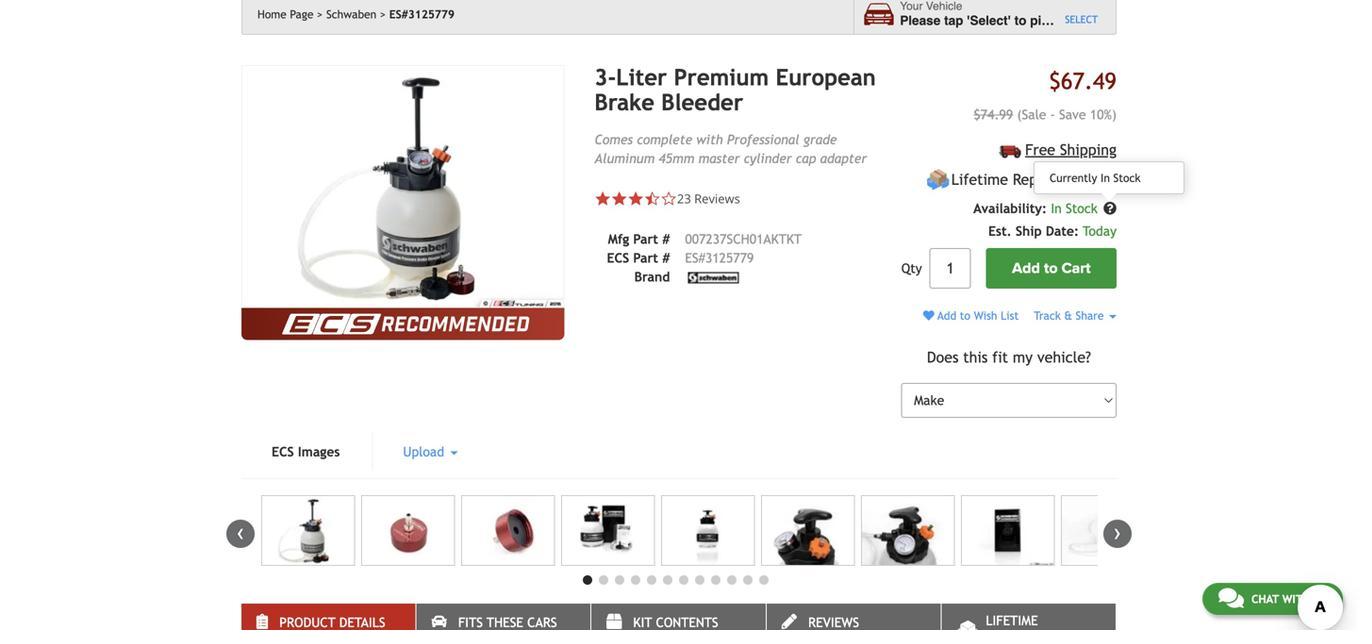 Task type: vqa. For each thing, say whether or not it's contained in the screenshot.
shop,
no



Task type: locate. For each thing, give the bounding box(es) containing it.
$74.99
[[974, 107, 1013, 122]]

23
[[677, 190, 691, 207]]

select
[[1065, 14, 1098, 25]]

question circle image up today on the right top of the page
[[1104, 202, 1117, 215]]

my
[[1013, 348, 1033, 366]]

› link
[[1104, 520, 1132, 548]]

1 vertical spatial question circle image
[[1104, 202, 1117, 215]]

1 vertical spatial #
[[662, 250, 670, 265]]

this product is lifetime replacement eligible image
[[927, 168, 950, 192]]

with
[[696, 132, 723, 147], [1283, 592, 1310, 606]]

0 horizontal spatial add
[[938, 309, 957, 322]]

0 horizontal spatial to
[[960, 309, 971, 322]]

part up brand
[[633, 250, 658, 265]]

1 vertical spatial lifetime
[[986, 613, 1070, 630]]

schwaben image
[[685, 272, 742, 284]]

brand
[[635, 269, 670, 284]]

upload button
[[373, 433, 488, 471]]

star image left half star "icon"
[[611, 190, 628, 207]]

0 vertical spatial lifetime
[[952, 171, 1008, 188]]

#
[[662, 231, 670, 246], [662, 250, 670, 265]]

liter
[[616, 64, 667, 91]]

track
[[1034, 309, 1061, 322]]

# up the es# 3125779 brand
[[662, 231, 670, 246]]

0 vertical spatial add
[[1012, 260, 1040, 277]]

0 vertical spatial question circle image
[[1104, 173, 1117, 186]]

lifetime for lifetime replacement
[[952, 171, 1008, 188]]

comes complete with professional grade aluminum 45mm master cylinder cap adapter
[[595, 132, 867, 166]]

1 horizontal spatial ecs
[[607, 250, 629, 265]]

please
[[900, 13, 941, 28]]

ecs left images
[[272, 444, 294, 460]]

to inside button
[[1044, 260, 1058, 277]]

comments image
[[1219, 587, 1244, 609]]

home page
[[258, 8, 314, 21]]

question circle image for lifetime replacement
[[1104, 173, 1117, 186]]

‹
[[237, 520, 244, 545]]

pick
[[1030, 13, 1056, 28]]

schwaben
[[326, 8, 377, 21]]

cart
[[1062, 260, 1091, 277]]

es#3125779 - 007237sch01aktkt - 3-liter premium european brake bleeder - comes complete with professional grade aluminum 45mm master cylinder cap adapter - schwaben - audi bmw volkswagen mercedes benz mini porsche image
[[241, 65, 564, 308], [261, 495, 355, 566], [361, 495, 455, 566], [461, 495, 555, 566], [561, 495, 655, 566], [661, 495, 755, 566], [761, 495, 855, 566], [861, 495, 955, 566], [961, 495, 1055, 566], [1061, 495, 1155, 566]]

lifetime for lifetime
[[986, 613, 1070, 630]]

part
[[633, 231, 658, 246], [633, 250, 658, 265]]

with left "us"
[[1283, 592, 1310, 606]]

to for add to wish list
[[960, 309, 971, 322]]

question circle image
[[1104, 173, 1117, 186], [1104, 202, 1117, 215]]

1 vertical spatial to
[[1044, 260, 1058, 277]]

1 horizontal spatial add
[[1012, 260, 1040, 277]]

$74.99 (sale - save 10%)
[[974, 107, 1117, 122]]

0 vertical spatial ecs
[[607, 250, 629, 265]]

1 vertical spatial add
[[938, 309, 957, 322]]

0 vertical spatial part
[[633, 231, 658, 246]]

2 # from the top
[[662, 250, 670, 265]]

007237sch01aktkt
[[685, 231, 802, 246]]

grade
[[804, 132, 837, 147]]

star image
[[595, 190, 611, 207]]

'select'
[[967, 13, 1011, 28]]

vehicle
[[1070, 13, 1114, 28]]

add inside button
[[1012, 260, 1040, 277]]

2 question circle image from the top
[[1104, 202, 1117, 215]]

empty star image
[[661, 190, 677, 207]]

part right mfg
[[633, 231, 658, 246]]

›
[[1114, 520, 1122, 545]]

lifetime link
[[942, 604, 1116, 630]]

heart image
[[923, 310, 935, 321]]

professional
[[727, 132, 800, 147]]

None text field
[[930, 248, 971, 289]]

aluminum
[[595, 151, 655, 166]]

ecs down mfg
[[607, 250, 629, 265]]

0 horizontal spatial ecs
[[272, 444, 294, 460]]

2 vertical spatial to
[[960, 309, 971, 322]]

track & share button
[[1034, 309, 1117, 322]]

(sale
[[1017, 107, 1046, 122]]

1 horizontal spatial to
[[1015, 13, 1027, 28]]

add down ship in the top of the page
[[1012, 260, 1040, 277]]

mfg
[[608, 231, 629, 246]]

0 vertical spatial #
[[662, 231, 670, 246]]

with inside comes complete with professional grade aluminum 45mm master cylinder cap adapter
[[696, 132, 723, 147]]

cap
[[796, 151, 816, 166]]

67.49
[[1061, 68, 1117, 94]]

ecs images link
[[241, 433, 370, 471]]

0 horizontal spatial with
[[696, 132, 723, 147]]

0 vertical spatial with
[[696, 132, 723, 147]]

reviews
[[694, 190, 740, 207]]

with up master
[[696, 132, 723, 147]]

1 horizontal spatial with
[[1283, 592, 1310, 606]]

ecs
[[607, 250, 629, 265], [272, 444, 294, 460]]

45mm
[[659, 151, 695, 166]]

does
[[927, 348, 959, 366]]

add right heart image
[[938, 309, 957, 322]]

star image
[[611, 190, 628, 207], [628, 190, 644, 207]]

# up brand
[[662, 250, 670, 265]]

ecs images
[[272, 444, 340, 460]]

1 question circle image from the top
[[1104, 173, 1117, 186]]

add for add to cart
[[1012, 260, 1040, 277]]

to left cart
[[1044, 260, 1058, 277]]

2 horizontal spatial to
[[1044, 260, 1058, 277]]

master
[[699, 151, 740, 166]]

add for add to wish list
[[938, 309, 957, 322]]

replacement
[[1013, 171, 1101, 188]]

question circle image for in stock
[[1104, 202, 1117, 215]]

1 vertical spatial ecs
[[272, 444, 294, 460]]

to left wish
[[960, 309, 971, 322]]

lifetime
[[952, 171, 1008, 188], [986, 613, 1070, 630]]

to left pick
[[1015, 13, 1027, 28]]

-
[[1050, 107, 1055, 122]]

2 part from the top
[[633, 250, 658, 265]]

premium
[[674, 64, 769, 91]]

question circle image down shipping at right top
[[1104, 173, 1117, 186]]

est. ship date: today
[[989, 224, 1117, 239]]

to
[[1015, 13, 1027, 28], [1044, 260, 1058, 277], [960, 309, 971, 322]]

# inside 007237sch01aktkt ecs part #
[[662, 250, 670, 265]]

1 vertical spatial part
[[633, 250, 658, 265]]

free shipping image
[[1000, 145, 1021, 158]]

add
[[1012, 260, 1040, 277], [938, 309, 957, 322]]

track & share
[[1034, 309, 1107, 322]]

star image left empty star icon
[[628, 190, 644, 207]]

cylinder
[[744, 151, 792, 166]]

this
[[963, 348, 988, 366]]

10%)
[[1090, 107, 1117, 122]]



Task type: describe. For each thing, give the bounding box(es) containing it.
comes
[[595, 132, 633, 147]]

in
[[1051, 201, 1062, 216]]

es# 3125779 brand
[[635, 250, 754, 284]]

images
[[298, 444, 340, 460]]

fit
[[993, 348, 1008, 366]]

upload
[[403, 444, 448, 460]]

es#3125779
[[389, 8, 455, 21]]

ecs tuning recommends this product. image
[[241, 308, 564, 340]]

availability: in stock
[[973, 201, 1102, 216]]

es#
[[685, 250, 706, 265]]

1 vertical spatial with
[[1283, 592, 1310, 606]]

vehicle?
[[1037, 348, 1091, 366]]

2 star image from the left
[[628, 190, 644, 207]]

complete
[[637, 132, 692, 147]]

mfg part #
[[608, 231, 670, 246]]

to for add to cart
[[1044, 260, 1058, 277]]

select link
[[1065, 12, 1098, 27]]

chat
[[1252, 592, 1279, 606]]

list
[[1001, 309, 1019, 322]]

qty
[[902, 261, 922, 276]]

availability:
[[973, 201, 1047, 216]]

page
[[290, 8, 314, 21]]

lifetime replacement
[[952, 171, 1101, 188]]

save
[[1059, 107, 1086, 122]]

date:
[[1046, 224, 1079, 239]]

free shipping
[[1025, 141, 1117, 158]]

est.
[[989, 224, 1012, 239]]

stock
[[1066, 201, 1098, 216]]

add to cart button
[[986, 248, 1117, 289]]

today
[[1083, 224, 1117, 239]]

3-liter premium european brake bleeder
[[595, 64, 876, 115]]

3-
[[595, 64, 616, 91]]

schwaben link
[[326, 8, 386, 21]]

us
[[1314, 592, 1327, 606]]

home
[[258, 8, 287, 21]]

23 reviews link
[[677, 190, 740, 207]]

bleeder
[[661, 89, 743, 115]]

wish
[[974, 309, 998, 322]]

1 part from the top
[[633, 231, 658, 246]]

1 star image from the left
[[611, 190, 628, 207]]

&
[[1064, 309, 1072, 322]]

0 vertical spatial to
[[1015, 13, 1027, 28]]

chat with us
[[1252, 592, 1327, 606]]

brake
[[595, 89, 655, 115]]

add to wish list link
[[923, 309, 1019, 322]]

tap
[[944, 13, 964, 28]]

free
[[1025, 141, 1056, 158]]

home page link
[[258, 8, 323, 21]]

ship
[[1016, 224, 1042, 239]]

half star image
[[644, 190, 661, 207]]

3125779
[[706, 250, 754, 265]]

adapter
[[820, 151, 867, 166]]

share
[[1076, 309, 1104, 322]]

does this fit my vehicle?
[[927, 348, 1091, 366]]

chat with us link
[[1203, 583, 1343, 615]]

european
[[776, 64, 876, 91]]

a
[[1059, 13, 1067, 28]]

007237sch01aktkt ecs part #
[[607, 231, 802, 265]]

add to wish list
[[935, 309, 1019, 322]]

‹ link
[[226, 520, 255, 548]]

please tap 'select' to pick a vehicle
[[900, 13, 1114, 28]]

ecs inside 007237sch01aktkt ecs part #
[[607, 250, 629, 265]]

add to cart
[[1012, 260, 1091, 277]]

23 reviews
[[677, 190, 740, 207]]

1 # from the top
[[662, 231, 670, 246]]

shipping
[[1060, 141, 1117, 158]]

part inside 007237sch01aktkt ecs part #
[[633, 250, 658, 265]]



